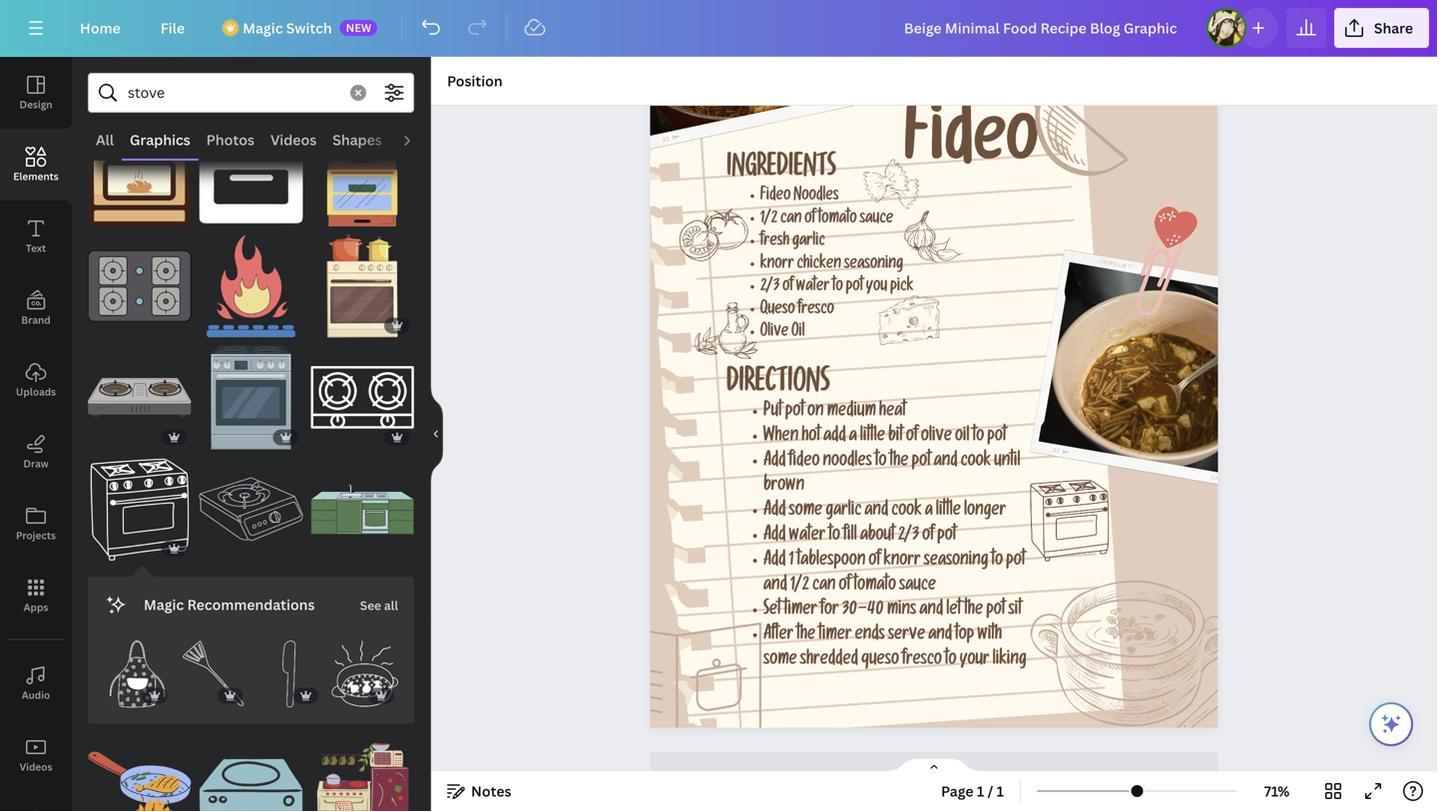 Task type: describe. For each thing, give the bounding box(es) containing it.
Design title text field
[[888, 8, 1199, 48]]

water inside "fideo noodles 1/2 can of tomato sauce fresh garlic knorr chicken seasoning 2/3 of water to pot you pick queso fresco olive oil"
[[796, 280, 830, 297]]

see
[[360, 597, 381, 614]]

see all button
[[358, 585, 400, 625]]

/
[[988, 782, 993, 801]]

1 horizontal spatial cook
[[961, 453, 991, 472]]

apps button
[[0, 560, 72, 632]]

add
[[824, 429, 846, 447]]

oil
[[792, 325, 805, 342]]

show pages image
[[886, 758, 982, 773]]

olive
[[921, 429, 952, 447]]

photos
[[206, 130, 254, 149]]

magic for magic switch
[[243, 18, 283, 37]]

Search elements search field
[[128, 74, 338, 112]]

tablespoon
[[797, 553, 866, 571]]

projects
[[16, 529, 56, 542]]

simple lined stove image
[[88, 235, 191, 338]]

share
[[1374, 18, 1413, 37]]

let
[[946, 602, 961, 621]]

0 vertical spatial videos
[[270, 130, 317, 149]]

you
[[866, 280, 888, 297]]

1 vertical spatial some
[[764, 652, 797, 670]]

queso
[[861, 652, 899, 670]]

and down olive
[[934, 453, 958, 472]]

gas stove image
[[311, 235, 414, 338]]

notes button
[[439, 775, 519, 807]]

0 horizontal spatial cook
[[892, 503, 922, 521]]

pot up 'until'
[[987, 429, 1007, 447]]

sit
[[1009, 602, 1022, 621]]

of right bit
[[906, 429, 918, 447]]

seasoning inside "fideo noodles 1/2 can of tomato sauce fresh garlic knorr chicken seasoning 2/3 of water to pot you pick queso fresco olive oil"
[[844, 257, 903, 274]]

page
[[939, 763, 971, 782]]

elements
[[13, 170, 59, 183]]

pot right about
[[937, 528, 957, 546]]

design button
[[0, 57, 72, 129]]

bit
[[888, 429, 903, 447]]

ingredients
[[727, 157, 836, 185]]

71%
[[1264, 782, 1290, 801]]

and left top
[[929, 627, 952, 646]]

file
[[160, 18, 185, 37]]

semi realistic lined stove fire image
[[199, 235, 303, 338]]

tomato inside put pot on medium heat when hot add a little bit of olive oil to pot add fideo noodles to the pot and cook until brown add some garlic and cook a little longer add water to fill about 2/3 of pot add 1 tablespoon of knorr seasoning to pot and 1/2 can of tomato sauce set timer for 30-40 mins and let the pot sit after the timer ends serve and top with some shredded queso fresco to your liking
[[854, 578, 896, 596]]

all
[[384, 597, 398, 614]]

noodles
[[823, 453, 872, 472]]

design
[[19, 98, 52, 111]]

noodles
[[794, 189, 839, 206]]

liking
[[993, 652, 1027, 670]]

projects button
[[0, 488, 72, 560]]

1 vertical spatial the
[[964, 602, 983, 621]]

sauce inside put pot on medium heat when hot add a little bit of olive oil to pot add fideo noodles to the pot and cook until brown add some garlic and cook a little longer add water to fill about 2/3 of pot add 1 tablespoon of knorr seasoning to pot and 1/2 can of tomato sauce set timer for 30-40 mins and let the pot sit after the timer ends serve and top with some shredded queso fresco to your liking
[[899, 578, 936, 596]]

graphics button
[[122, 121, 198, 159]]

1/2 inside put pot on medium heat when hot add a little bit of olive oil to pot add fideo noodles to the pot and cook until brown add some garlic and cook a little longer add water to fill about 2/3 of pot add 1 tablespoon of knorr seasoning to pot and 1/2 can of tomato sauce set timer for 30-40 mins and let the pot sit after the timer ends serve and top with some shredded queso fresco to your liking
[[790, 578, 809, 596]]

1/2 inside "fideo noodles 1/2 can of tomato sauce fresh garlic knorr chicken seasoning 2/3 of water to pot you pick queso fresco olive oil"
[[760, 212, 778, 229]]

to inside "fideo noodles 1/2 can of tomato sauce fresh garlic knorr chicken seasoning 2/3 of water to pot you pick queso fresco olive oil"
[[833, 280, 843, 297]]

+ add page
[[897, 763, 971, 782]]

garlic inside put pot on medium heat when hot add a little bit of olive oil to pot add fideo noodles to the pot and cook until brown add some garlic and cook a little longer add water to fill about 2/3 of pot add 1 tablespoon of knorr seasoning to pot and 1/2 can of tomato sauce set timer for 30-40 mins and let the pot sit after the timer ends serve and top with some shredded queso fresco to your liking
[[826, 503, 862, 521]]

40
[[868, 602, 884, 621]]

to right oil
[[973, 429, 984, 447]]

pick
[[890, 280, 914, 297]]

to left fill
[[829, 528, 840, 546]]

71% button
[[1245, 775, 1309, 807]]

gas stove, kitchenware , cooking cartoon doodle. image
[[1030, 479, 1109, 562]]

queso
[[760, 302, 795, 319]]

1 vertical spatial videos button
[[0, 720, 72, 791]]

with
[[978, 627, 1002, 646]]

fresco inside put pot on medium heat when hot add a little bit of olive oil to pot add fideo noodles to the pot and cook until brown add some garlic and cook a little longer add water to fill about 2/3 of pot add 1 tablespoon of knorr seasoning to pot and 1/2 can of tomato sauce set timer for 30-40 mins and let the pot sit after the timer ends serve and top with some shredded queso fresco to your liking
[[902, 652, 942, 670]]

of up 30-
[[839, 578, 851, 596]]

farfalle pasta illustration image
[[863, 159, 919, 209]]

1 horizontal spatial audio button
[[390, 121, 446, 159]]

brown
[[764, 478, 805, 497]]

olive
[[760, 325, 789, 342]]

fideo noodles 1/2 can of tomato sauce fresh garlic knorr chicken seasoning 2/3 of water to pot you pick queso fresco olive oil
[[760, 189, 914, 342]]

+ add page button
[[650, 752, 1218, 792]]

of down about
[[869, 553, 881, 571]]

brand button
[[0, 272, 72, 344]]

draw
[[23, 457, 48, 471]]

apps
[[24, 601, 48, 614]]

page
[[941, 782, 974, 801]]

ends
[[855, 627, 885, 646]]

of up the queso
[[783, 280, 794, 297]]

put pot on medium heat when hot add a little bit of olive oil to pot add fideo noodles to the pot and cook until brown add some garlic and cook a little longer add water to fill about 2/3 of pot add 1 tablespoon of knorr seasoning to pot and 1/2 can of tomato sauce set timer for 30-40 mins and let the pot sit after the timer ends serve and top with some shredded queso fresco to your liking
[[764, 404, 1027, 670]]

pot left on
[[785, 404, 805, 422]]

photos button
[[198, 121, 262, 159]]

water inside put pot on medium heat when hot add a little bit of olive oil to pot add fideo noodles to the pot and cook until brown add some garlic and cook a little longer add water to fill about 2/3 of pot add 1 tablespoon of knorr seasoning to pot and 1/2 can of tomato sauce set timer for 30-40 mins and let the pot sit after the timer ends serve and top with some shredded queso fresco to your liking
[[789, 528, 826, 546]]

garlic inside "fideo noodles 1/2 can of tomato sauce fresh garlic knorr chicken seasoning 2/3 of water to pot you pick queso fresco olive oil"
[[792, 234, 825, 251]]

uploads button
[[0, 344, 72, 416]]

fideo
[[789, 453, 820, 472]]

olive oil hand drawn image
[[695, 302, 758, 359]]

mins
[[887, 602, 917, 621]]

recommendations
[[187, 595, 315, 614]]

lined forced perspective buildable kitchen counter image
[[311, 457, 414, 561]]

text
[[26, 242, 46, 255]]

knorr inside put pot on medium heat when hot add a little bit of olive oil to pot add fideo noodles to the pot and cook until brown add some garlic and cook a little longer add water to fill about 2/3 of pot add 1 tablespoon of knorr seasoning to pot and 1/2 can of tomato sauce set timer for 30-40 mins and let the pot sit after the timer ends serve and top with some shredded queso fresco to your liking
[[884, 553, 921, 571]]

pot left sit
[[986, 602, 1006, 621]]

when
[[764, 429, 799, 447]]

2/3 inside "fideo noodles 1/2 can of tomato sauce fresh garlic knorr chicken seasoning 2/3 of water to pot you pick queso fresco olive oil"
[[760, 280, 780, 297]]

file button
[[144, 8, 201, 48]]

audio inside the 'side panel' tab list
[[22, 689, 50, 702]]

home link
[[64, 8, 136, 48]]

set
[[764, 602, 781, 621]]

oven image
[[88, 123, 191, 227]]



Task type: locate. For each thing, give the bounding box(es) containing it.
audio right shapes
[[398, 130, 438, 149]]

shredded
[[800, 652, 858, 670]]

stove image
[[199, 457, 303, 561]]

fresco
[[798, 302, 834, 319], [902, 652, 942, 670]]

put
[[764, 404, 782, 422]]

shapes button
[[325, 121, 390, 159]]

2 horizontal spatial 1
[[997, 782, 1004, 801]]

pot up sit
[[1006, 553, 1025, 571]]

cook
[[961, 453, 991, 472], [892, 503, 922, 521]]

sauce up mins
[[899, 578, 936, 596]]

top
[[955, 627, 974, 646]]

1 horizontal spatial 1/2
[[790, 578, 809, 596]]

2/3 right about
[[898, 528, 919, 546]]

pot inside "fideo noodles 1/2 can of tomato sauce fresh garlic knorr chicken seasoning 2/3 of water to pot you pick queso fresco olive oil"
[[846, 280, 863, 297]]

1 vertical spatial garlic
[[826, 503, 862, 521]]

add
[[764, 453, 786, 472], [764, 503, 786, 521], [764, 528, 786, 546], [764, 553, 786, 571], [908, 763, 935, 782]]

knorr inside "fideo noodles 1/2 can of tomato sauce fresh garlic knorr chicken seasoning 2/3 of water to pot you pick queso fresco olive oil"
[[760, 257, 794, 274]]

the right 'let'
[[964, 602, 983, 621]]

1 inside put pot on medium heat when hot add a little bit of olive oil to pot add fideo noodles to the pot and cook until brown add some garlic and cook a little longer add water to fill about 2/3 of pot add 1 tablespoon of knorr seasoning to pot and 1/2 can of tomato sauce set timer for 30-40 mins and let the pot sit after the timer ends serve and top with some shredded queso fresco to your liking
[[789, 553, 794, 571]]

seasoning up you on the top of the page
[[844, 257, 903, 274]]

graphics
[[130, 130, 190, 149]]

0 vertical spatial a
[[849, 429, 857, 447]]

0 vertical spatial can
[[781, 212, 802, 229]]

0 horizontal spatial videos
[[20, 760, 52, 774]]

0 vertical spatial little
[[860, 429, 885, 447]]

2 horizontal spatial the
[[964, 602, 983, 621]]

magic switch
[[243, 18, 332, 37]]

and up about
[[865, 503, 889, 521]]

of
[[805, 212, 816, 229], [783, 280, 794, 297], [906, 429, 918, 447], [922, 528, 934, 546], [869, 553, 881, 571], [839, 578, 851, 596]]

knorr down about
[[884, 553, 921, 571]]

to right noodles at the right of the page
[[875, 453, 887, 472]]

hot
[[802, 429, 821, 447]]

1 vertical spatial little
[[936, 503, 961, 521]]

1 horizontal spatial fresco
[[902, 652, 942, 670]]

magic left the recommendations
[[144, 595, 184, 614]]

fideo inside "fideo noodles 1/2 can of tomato sauce fresh garlic knorr chicken seasoning 2/3 of water to pot you pick queso fresco olive oil"
[[760, 189, 791, 206]]

a left longer
[[925, 503, 933, 521]]

0 horizontal spatial the
[[797, 627, 816, 646]]

0 horizontal spatial garlic
[[792, 234, 825, 251]]

1 horizontal spatial a
[[925, 503, 933, 521]]

fideo for fideo noodles 1/2 can of tomato sauce fresh garlic knorr chicken seasoning 2/3 of water to pot you pick queso fresco olive oil
[[760, 189, 791, 206]]

0 horizontal spatial 2/3
[[760, 280, 780, 297]]

cook down oil
[[961, 453, 991, 472]]

0 horizontal spatial sauce
[[860, 212, 894, 229]]

uploads
[[16, 385, 56, 399]]

all button
[[88, 121, 122, 159]]

timer right set
[[784, 602, 817, 621]]

tomato down 'noodles'
[[818, 212, 857, 229]]

the right the after
[[797, 627, 816, 646]]

position
[[447, 71, 503, 90]]

1 horizontal spatial garlic
[[826, 503, 862, 521]]

0 vertical spatial garlic
[[792, 234, 825, 251]]

notes
[[471, 782, 511, 801]]

group
[[88, 123, 191, 227], [311, 123, 414, 227], [88, 223, 191, 338], [199, 223, 303, 338], [311, 223, 414, 338], [199, 334, 303, 449], [311, 334, 414, 449], [88, 346, 191, 449], [88, 445, 191, 561], [199, 445, 303, 561], [311, 457, 414, 561], [104, 629, 171, 708], [255, 629, 323, 708], [331, 629, 398, 708], [179, 641, 247, 708], [311, 724, 414, 811], [88, 736, 191, 811], [199, 736, 303, 811]]

little left longer
[[936, 503, 961, 521]]

1 vertical spatial water
[[789, 528, 826, 546]]

water
[[796, 280, 830, 297], [789, 528, 826, 546]]

1/2
[[760, 212, 778, 229], [790, 578, 809, 596]]

magic left switch
[[243, 18, 283, 37]]

0 vertical spatial magic
[[243, 18, 283, 37]]

1 horizontal spatial audio
[[398, 130, 438, 149]]

30-
[[842, 602, 868, 621]]

audio button right shapes
[[390, 121, 446, 159]]

switch
[[286, 18, 332, 37]]

0 horizontal spatial videos button
[[0, 720, 72, 791]]

0 horizontal spatial timer
[[784, 602, 817, 621]]

0 horizontal spatial audio button
[[0, 648, 72, 720]]

to down the 'chicken'
[[833, 280, 843, 297]]

1/2 down "tablespoon"
[[790, 578, 809, 596]]

see all
[[360, 597, 398, 614]]

sauce down farfalle pasta illustration image
[[860, 212, 894, 229]]

1 vertical spatial magic
[[144, 595, 184, 614]]

1/2 up fresh
[[760, 212, 778, 229]]

medium
[[827, 404, 876, 422]]

about
[[860, 528, 895, 546]]

0 vertical spatial sauce
[[860, 212, 894, 229]]

editorial painterly simple flat kitchen image
[[311, 736, 414, 811]]

audio
[[398, 130, 438, 149], [22, 689, 50, 702]]

fresco down serve
[[902, 652, 942, 670]]

0 vertical spatial fresco
[[798, 302, 834, 319]]

videos inside the 'side panel' tab list
[[20, 760, 52, 774]]

0 horizontal spatial little
[[860, 429, 885, 447]]

position button
[[439, 65, 511, 97]]

brand
[[21, 313, 51, 327]]

1 vertical spatial audio button
[[0, 648, 72, 720]]

to
[[833, 280, 843, 297], [973, 429, 984, 447], [875, 453, 887, 472], [829, 528, 840, 546], [992, 553, 1003, 571], [945, 652, 957, 670]]

timer down for
[[819, 627, 852, 646]]

0 horizontal spatial fideo
[[760, 189, 791, 206]]

0 vertical spatial timer
[[784, 602, 817, 621]]

seasoning inside put pot on medium heat when hot add a little bit of olive oil to pot add fideo noodles to the pot and cook until brown add some garlic and cook a little longer add water to fill about 2/3 of pot add 1 tablespoon of knorr seasoning to pot and 1/2 can of tomato sauce set timer for 30-40 mins and let the pot sit after the timer ends serve and top with some shredded queso fresco to your liking
[[924, 553, 989, 571]]

fresco inside "fideo noodles 1/2 can of tomato sauce fresh garlic knorr chicken seasoning 2/3 of water to pot you pick queso fresco olive oil"
[[798, 302, 834, 319]]

hand drawn electric stove image
[[199, 736, 303, 811]]

seasoning
[[844, 257, 903, 274], [924, 553, 989, 571]]

garlic up the 'chicken'
[[792, 234, 825, 251]]

all
[[96, 130, 114, 149]]

your
[[960, 652, 990, 670]]

pot left you on the top of the page
[[846, 280, 863, 297]]

1 vertical spatial cook
[[892, 503, 922, 521]]

1 vertical spatial 1/2
[[790, 578, 809, 596]]

videos
[[270, 130, 317, 149], [20, 760, 52, 774]]

oil
[[955, 429, 970, 447]]

of right about
[[922, 528, 934, 546]]

1 vertical spatial sauce
[[899, 578, 936, 596]]

audio button down apps
[[0, 648, 72, 720]]

until
[[994, 453, 1021, 472]]

after
[[764, 627, 794, 646]]

elements button
[[0, 129, 72, 201]]

magic recommendations
[[144, 595, 315, 614]]

timer
[[784, 602, 817, 621], [819, 627, 852, 646]]

can
[[781, 212, 802, 229], [812, 578, 836, 596]]

garlic up fill
[[826, 503, 862, 521]]

to left "your"
[[945, 652, 957, 670]]

some
[[789, 503, 823, 521], [764, 652, 797, 670]]

0 vertical spatial audio
[[398, 130, 438, 149]]

pot down olive
[[912, 453, 931, 472]]

1 horizontal spatial sauce
[[899, 578, 936, 596]]

1 left / at the bottom right of the page
[[977, 782, 984, 801]]

directions
[[727, 372, 830, 402]]

0 horizontal spatial audio
[[22, 689, 50, 702]]

to down longer
[[992, 553, 1003, 571]]

1 horizontal spatial timer
[[819, 627, 852, 646]]

0 vertical spatial the
[[890, 453, 909, 472]]

fideo for fideo
[[904, 111, 1038, 185]]

0 horizontal spatial 1/2
[[760, 212, 778, 229]]

some down the after
[[764, 652, 797, 670]]

0 vertical spatial seasoning
[[844, 257, 903, 274]]

add inside + add page button
[[908, 763, 935, 782]]

0 vertical spatial fideo
[[904, 111, 1038, 185]]

the down bit
[[890, 453, 909, 472]]

gas stove image
[[199, 346, 303, 449]]

knorr down fresh
[[760, 257, 794, 274]]

can inside "fideo noodles 1/2 can of tomato sauce fresh garlic knorr chicken seasoning 2/3 of water to pot you pick queso fresco olive oil"
[[781, 212, 802, 229]]

sauce inside "fideo noodles 1/2 can of tomato sauce fresh garlic knorr chicken seasoning 2/3 of water to pot you pick queso fresco olive oil"
[[860, 212, 894, 229]]

0 vertical spatial 2/3
[[760, 280, 780, 297]]

1 vertical spatial audio
[[22, 689, 50, 702]]

2/3 up the queso
[[760, 280, 780, 297]]

1 vertical spatial videos
[[20, 760, 52, 774]]

1 horizontal spatial fideo
[[904, 111, 1038, 185]]

for
[[821, 602, 839, 621]]

2 vertical spatial the
[[797, 627, 816, 646]]

1 vertical spatial knorr
[[884, 553, 921, 571]]

serve
[[888, 627, 925, 646]]

+
[[897, 763, 904, 782]]

1 horizontal spatial 2/3
[[898, 528, 919, 546]]

draw button
[[0, 416, 72, 488]]

and up set
[[764, 578, 787, 596]]

1 horizontal spatial little
[[936, 503, 961, 521]]

audio down apps
[[22, 689, 50, 702]]

water up "tablespoon"
[[789, 528, 826, 546]]

grey line cookbook icon isolated on white background. cooking book icon. recipe book. fork and knife icons. cutlery symbol.  vector illustration image
[[593, 622, 762, 750]]

cook up about
[[892, 503, 922, 521]]

longer
[[964, 503, 1006, 521]]

1 horizontal spatial videos button
[[262, 121, 325, 159]]

seasoning up 'let'
[[924, 553, 989, 571]]

2/3 inside put pot on medium heat when hot add a little bit of olive oil to pot add fideo noodles to the pot and cook until brown add some garlic and cook a little longer add water to fill about 2/3 of pot add 1 tablespoon of knorr seasoning to pot and 1/2 can of tomato sauce set timer for 30-40 mins and let the pot sit after the timer ends serve and top with some shredded queso fresco to your liking
[[898, 528, 919, 546]]

fill
[[843, 528, 857, 546]]

fresco up oil
[[798, 302, 834, 319]]

1 horizontal spatial magic
[[243, 18, 283, 37]]

1 vertical spatial seasoning
[[924, 553, 989, 571]]

a right add
[[849, 429, 857, 447]]

magic inside main menu bar
[[243, 18, 283, 37]]

0 horizontal spatial a
[[849, 429, 857, 447]]

water down the 'chicken'
[[796, 280, 830, 297]]

0 horizontal spatial seasoning
[[844, 257, 903, 274]]

page 1 / 1
[[941, 782, 1004, 801]]

1 right / at the bottom right of the page
[[997, 782, 1004, 801]]

can inside put pot on medium heat when hot add a little bit of olive oil to pot add fideo noodles to the pot and cook until brown add some garlic and cook a little longer add water to fill about 2/3 of pot add 1 tablespoon of knorr seasoning to pot and 1/2 can of tomato sauce set timer for 30-40 mins and let the pot sit after the timer ends serve and top with some shredded queso fresco to your liking
[[812, 578, 836, 596]]

fideo
[[904, 111, 1038, 185], [760, 189, 791, 206]]

1 vertical spatial 2/3
[[898, 528, 919, 546]]

1 vertical spatial fideo
[[760, 189, 791, 206]]

side panel tab list
[[0, 57, 72, 811]]

0 horizontal spatial knorr
[[760, 257, 794, 274]]

tomato up 40 at the right bottom of the page
[[854, 578, 896, 596]]

0 vertical spatial cook
[[961, 453, 991, 472]]

1 vertical spatial fresco
[[902, 652, 942, 670]]

new
[[346, 20, 371, 35]]

can up for
[[812, 578, 836, 596]]

fresh
[[760, 234, 790, 251]]

can up fresh
[[781, 212, 802, 229]]

and left 'let'
[[920, 602, 943, 621]]

0 vertical spatial 1/2
[[760, 212, 778, 229]]

share button
[[1334, 8, 1429, 48]]

1 horizontal spatial 1
[[977, 782, 984, 801]]

0 vertical spatial tomato
[[818, 212, 857, 229]]

knorr
[[760, 257, 794, 274], [884, 553, 921, 571]]

1 horizontal spatial seasoning
[[924, 553, 989, 571]]

garlic
[[792, 234, 825, 251], [826, 503, 862, 521]]

some down brown
[[789, 503, 823, 521]]

1 vertical spatial tomato
[[854, 578, 896, 596]]

1 vertical spatial timer
[[819, 627, 852, 646]]

tomato inside "fideo noodles 1/2 can of tomato sauce fresh garlic knorr chicken seasoning 2/3 of water to pot you pick queso fresco olive oil"
[[818, 212, 857, 229]]

0 horizontal spatial fresco
[[798, 302, 834, 319]]

on
[[808, 404, 824, 422]]

1 horizontal spatial can
[[812, 578, 836, 596]]

1 vertical spatial a
[[925, 503, 933, 521]]

of down 'noodles'
[[805, 212, 816, 229]]

0 vertical spatial water
[[796, 280, 830, 297]]

0 horizontal spatial 1
[[789, 553, 794, 571]]

1 left "tablespoon"
[[789, 553, 794, 571]]

0 vertical spatial some
[[789, 503, 823, 521]]

1 vertical spatial can
[[812, 578, 836, 596]]

and
[[934, 453, 958, 472], [865, 503, 889, 521], [764, 578, 787, 596], [920, 602, 943, 621], [929, 627, 952, 646]]

2/3
[[760, 280, 780, 297], [898, 528, 919, 546]]

0 vertical spatial videos button
[[262, 121, 325, 159]]

1
[[789, 553, 794, 571], [977, 782, 984, 801], [997, 782, 1004, 801]]

home
[[80, 18, 121, 37]]

shapes
[[333, 130, 382, 149]]

0 vertical spatial knorr
[[760, 257, 794, 274]]

hand drawn pan on a stove image
[[88, 736, 191, 811]]

heat
[[879, 404, 906, 422]]

kitchen gas stove cartoon vector illustration element image
[[88, 346, 191, 449]]

hide image
[[430, 386, 443, 482]]

0 vertical spatial audio button
[[390, 121, 446, 159]]

1 horizontal spatial videos
[[270, 130, 317, 149]]

little left bit
[[860, 429, 885, 447]]

little
[[860, 429, 885, 447], [936, 503, 961, 521]]

magic for magic recommendations
[[144, 595, 184, 614]]

main menu bar
[[0, 0, 1437, 57]]

0 horizontal spatial magic
[[144, 595, 184, 614]]

0 horizontal spatial can
[[781, 212, 802, 229]]

chicken
[[797, 257, 842, 274]]

1 horizontal spatial knorr
[[884, 553, 921, 571]]

buildable christmas backgrounds (with outline) oven image
[[311, 123, 414, 227]]

text button
[[0, 201, 72, 272]]

pot
[[846, 280, 863, 297], [785, 404, 805, 422], [987, 429, 1007, 447], [912, 453, 931, 472], [937, 528, 957, 546], [1006, 553, 1025, 571], [986, 602, 1006, 621]]

canva assistant image
[[1379, 713, 1403, 737]]

1 horizontal spatial the
[[890, 453, 909, 472]]



Task type: vqa. For each thing, say whether or not it's contained in the screenshot.
use
no



